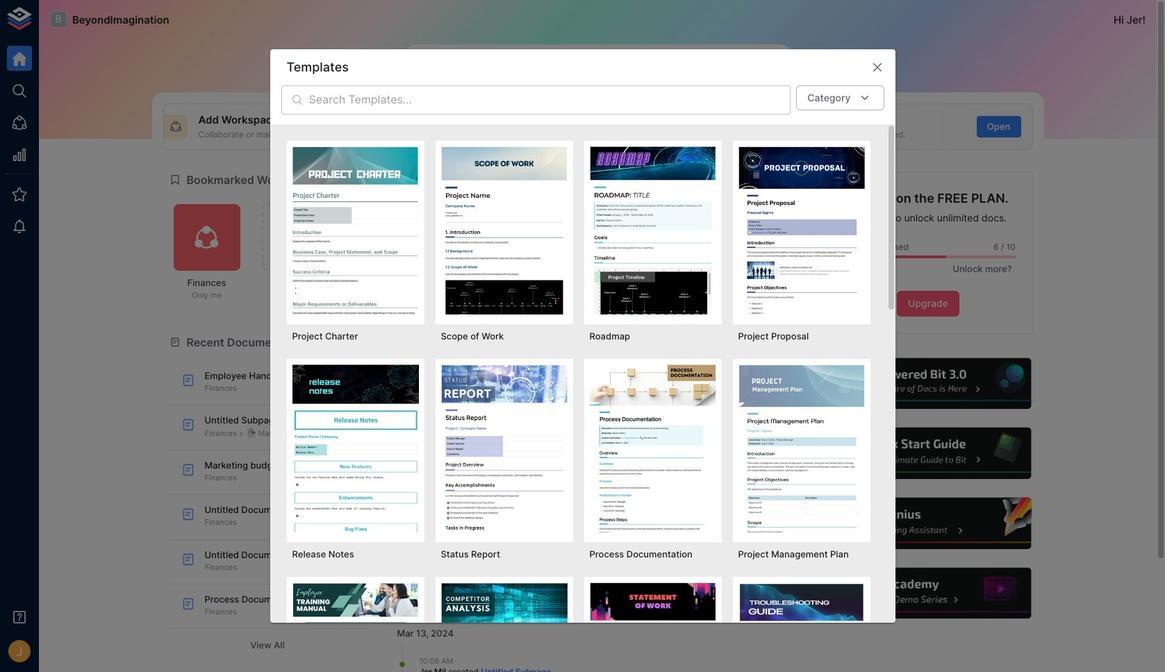 Task type: locate. For each thing, give the bounding box(es) containing it.
help image
[[824, 356, 1033, 411], [824, 426, 1033, 482], [824, 496, 1033, 552], [824, 566, 1033, 622]]

employee training manual image
[[292, 583, 419, 673]]

statement of work image
[[590, 583, 716, 673]]

2 help image from the top
[[824, 426, 1033, 482]]

Search Templates... text field
[[309, 85, 791, 115]]

process documentation image
[[590, 365, 716, 533]]

project proposal image
[[738, 146, 865, 315]]

troubleshooting guide image
[[738, 583, 865, 673]]

dialog
[[270, 49, 895, 673]]



Task type: vqa. For each thing, say whether or not it's contained in the screenshot.
Scope of Work 'image'
yes



Task type: describe. For each thing, give the bounding box(es) containing it.
3 help image from the top
[[824, 496, 1033, 552]]

4 help image from the top
[[824, 566, 1033, 622]]

scope of work image
[[441, 146, 567, 315]]

status report image
[[441, 365, 567, 533]]

competitor research report image
[[441, 583, 567, 673]]

roadmap image
[[590, 146, 716, 315]]

project management plan image
[[738, 365, 865, 533]]

project charter image
[[292, 146, 419, 315]]

1 help image from the top
[[824, 356, 1033, 411]]

release notes image
[[292, 365, 419, 533]]



